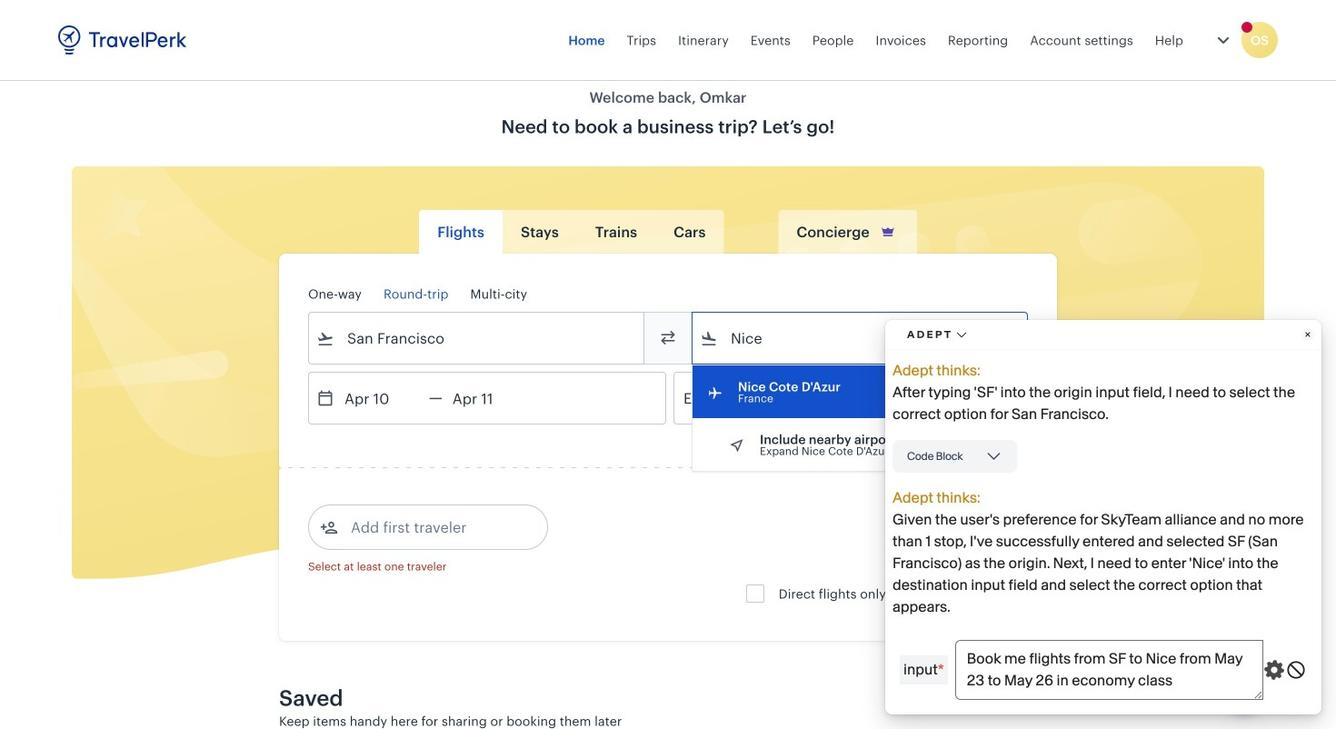 Task type: vqa. For each thing, say whether or not it's contained in the screenshot.
topmost American Airlines icon
no



Task type: locate. For each thing, give the bounding box(es) containing it.
Add first traveler search field
[[338, 513, 527, 542]]

Depart text field
[[335, 373, 429, 424]]

To search field
[[718, 324, 1004, 353]]



Task type: describe. For each thing, give the bounding box(es) containing it.
Return text field
[[443, 373, 537, 424]]

From search field
[[335, 324, 620, 353]]



